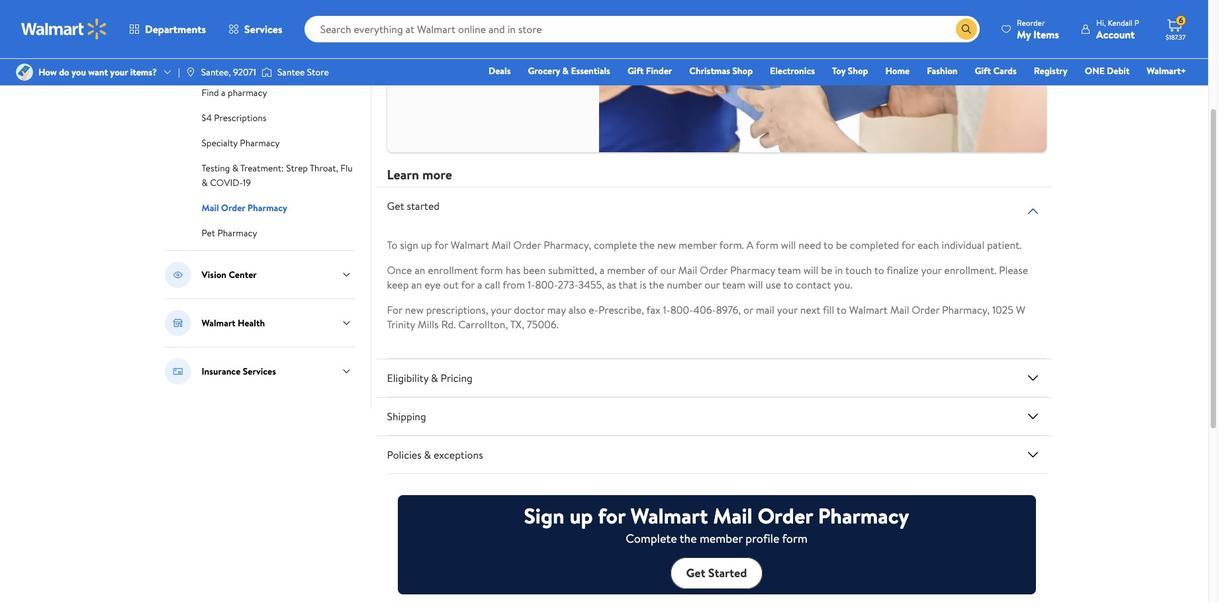 Task type: describe. For each thing, give the bounding box(es) containing it.
to right use
[[784, 278, 794, 292]]

& down testing
[[202, 176, 208, 189]]

gift for gift cards
[[975, 64, 992, 78]]

touch
[[846, 263, 873, 278]]

mail inside once an enrollment form has been submitted, a member of our mail order pharmacy team will be in touch to finalize your enrollment. please keep an eye out for a call from 1-800-273-3455, as that is the number our team will use to contact you.
[[679, 263, 698, 278]]

get started link
[[403, 1, 471, 23]]

0 vertical spatial be
[[837, 238, 848, 253]]

shop for christmas shop
[[733, 64, 753, 78]]

hi, kendall p account
[[1097, 17, 1140, 41]]

please
[[1000, 263, 1029, 278]]

tx,
[[510, 318, 525, 332]]

prescriptions for $4 prescriptions
[[214, 111, 267, 125]]

to inside for new prescriptions, your doctor may also e-prescribe, fax 1-800-406-8976, or mail your next fill to walmart mail order pharmacy, 1025 w trinity mills rd. carrollton, tx, 75006.
[[837, 303, 847, 318]]

your right want
[[110, 66, 128, 79]]

the inside once an enrollment form has been submitted, a member of our mail order pharmacy team will be in touch to finalize your enrollment. please keep an eye out for a call from 1-800-273-3455, as that is the number our team will use to contact you.
[[649, 278, 665, 292]]

to right touch
[[875, 263, 885, 278]]

doctor
[[514, 303, 545, 318]]

your down call
[[491, 303, 512, 318]]

prescriptions,
[[426, 303, 489, 318]]

eye
[[425, 278, 441, 292]]

covid-
[[210, 176, 243, 189]]

sign
[[400, 238, 419, 253]]

member inside sign up for walmart mail order pharmacy complete the member profile form
[[700, 530, 743, 547]]

 image for santee store
[[262, 66, 272, 79]]

deals
[[489, 64, 511, 78]]

1 vertical spatial services
[[243, 365, 276, 378]]

0 vertical spatial member
[[679, 238, 717, 253]]

1 vertical spatial get
[[387, 199, 405, 214]]

santee,
[[201, 66, 231, 79]]

home
[[886, 64, 910, 78]]

finalize
[[887, 263, 919, 278]]

learn more
[[387, 166, 453, 184]]

0 horizontal spatial will
[[749, 278, 764, 292]]

started
[[709, 565, 748, 582]]

shop for toy shop
[[848, 64, 869, 78]]

0 vertical spatial pharmacy,
[[544, 238, 592, 253]]

$4 prescriptions
[[202, 111, 267, 125]]

0 horizontal spatial a
[[221, 86, 226, 99]]

cards
[[994, 64, 1017, 78]]

eligibility & pricing
[[387, 371, 473, 386]]

an left eye
[[412, 278, 422, 292]]

services inside "popup button"
[[244, 22, 283, 36]]

registry link
[[1029, 64, 1074, 78]]

0 vertical spatial the
[[640, 238, 655, 253]]

complete
[[626, 530, 677, 547]]

mail up has
[[492, 238, 511, 253]]

shipping image
[[1026, 409, 1042, 425]]

departments button
[[118, 13, 217, 45]]

grocery
[[528, 64, 561, 78]]

273-
[[558, 278, 579, 292]]

0 vertical spatial started
[[431, 5, 460, 19]]

contact
[[796, 278, 832, 292]]

flu
[[341, 162, 353, 175]]

learn
[[387, 166, 419, 184]]

account
[[1097, 27, 1136, 41]]

specialty pharmacy
[[202, 136, 280, 150]]

eligibility
[[387, 371, 429, 386]]

hi,
[[1097, 17, 1107, 28]]

8976,
[[717, 303, 741, 318]]

pharmacy, inside for new prescriptions, your doctor may also e-prescribe, fax 1-800-406-8976, or mail your next fill to walmart mail order pharmacy, 1025 w trinity mills rd. carrollton, tx, 75006.
[[943, 303, 990, 318]]

carrollton,
[[459, 318, 508, 332]]

that
[[619, 278, 638, 292]]

fashion link
[[922, 64, 964, 78]]

get started image
[[1026, 204, 1042, 219]]

order inside mail order pharmacy link
[[221, 201, 245, 215]]

$4 prescriptions link
[[202, 110, 267, 125]]

up inside sign up for walmart mail order pharmacy complete the member profile form
[[570, 501, 593, 530]]

walmart health image
[[165, 310, 191, 337]]

be inside once an enrollment form has been submitted, a member of our mail order pharmacy team will be in touch to finalize your enrollment. please keep an eye out for a call from 1-800-273-3455, as that is the number our team will use to contact you.
[[822, 263, 833, 278]]

or
[[744, 303, 754, 318]]

0 vertical spatial up
[[421, 238, 432, 253]]

vision center
[[202, 268, 257, 282]]

mail order pharmacy link
[[202, 200, 288, 215]]

for new prescriptions, your doctor may also e-prescribe, fax 1-800-406-8976, or mail your next fill to walmart mail order pharmacy, 1025 w trinity mills rd. carrollton, tx, 75006.
[[387, 303, 1026, 332]]

shipping
[[387, 410, 426, 424]]

member inside once an enrollment form has been submitted, a member of our mail order pharmacy team will be in touch to finalize your enrollment. please keep an eye out for a call from 1-800-273-3455, as that is the number our team will use to contact you.
[[608, 263, 646, 278]]

transfer
[[202, 36, 234, 49]]

want
[[88, 66, 108, 79]]

more
[[423, 166, 453, 184]]

next
[[801, 303, 821, 318]]

electronics
[[770, 64, 815, 78]]

keep
[[387, 278, 409, 292]]

has
[[506, 263, 521, 278]]

walmart inside sign up for walmart mail order pharmacy complete the member profile form
[[631, 501, 709, 530]]

new inside for new prescriptions, your doctor may also e-prescribe, fax 1-800-406-8976, or mail your next fill to walmart mail order pharmacy, 1025 w trinity mills rd. carrollton, tx, 75006.
[[405, 303, 424, 318]]

number
[[667, 278, 702, 292]]

for up enrollment
[[435, 238, 448, 253]]

transfer prescriptions link
[[202, 34, 289, 49]]

0 horizontal spatial our
[[661, 263, 676, 278]]

75006.
[[527, 318, 559, 332]]

mills
[[418, 318, 439, 332]]

each
[[918, 238, 940, 253]]

0 horizontal spatial team
[[723, 278, 746, 292]]

in
[[835, 263, 844, 278]]

1 vertical spatial started
[[407, 199, 440, 214]]

may
[[548, 303, 566, 318]]

enrollment.
[[945, 263, 997, 278]]

6
[[1180, 15, 1184, 26]]

fill
[[823, 303, 835, 318]]

been
[[523, 263, 546, 278]]

e-
[[589, 303, 599, 318]]

finder
[[646, 64, 673, 78]]

& for eligibility
[[431, 371, 438, 386]]

1 horizontal spatial our
[[705, 278, 720, 292]]

insurance services
[[202, 365, 276, 378]]

will for team
[[804, 263, 819, 278]]

enrollment
[[428, 263, 478, 278]]

also
[[569, 303, 587, 318]]

sign
[[524, 501, 565, 530]]

you.
[[834, 278, 853, 292]]

mail inside sign up for walmart mail order pharmacy complete the member profile form
[[714, 501, 753, 530]]

gift finder
[[628, 64, 673, 78]]

sign up for walmart mail order pharmacy complete the member profile form
[[524, 501, 910, 547]]

$187.37
[[1167, 32, 1186, 42]]

testing & treatment: strep throat, flu & covid-19 link
[[202, 160, 353, 189]]

pharmacy inside sign up for walmart mail order pharmacy complete the member profile form
[[819, 501, 910, 530]]

form inside once an enrollment form has been submitted, a member of our mail order pharmacy team will be in touch to finalize your enrollment. please keep an eye out for a call from 1-800-273-3455, as that is the number our team will use to contact you.
[[481, 263, 503, 278]]

refill
[[202, 11, 222, 24]]

& for policies
[[424, 448, 431, 463]]

gift finder link
[[622, 64, 679, 78]]

items?
[[130, 66, 157, 79]]

is
[[640, 278, 647, 292]]



Task type: locate. For each thing, give the bounding box(es) containing it.
form
[[756, 238, 779, 253], [481, 263, 503, 278], [783, 530, 808, 547]]

mail down to sign up for walmart mail order pharmacy, complete the new member form. a form will need to be completed for each individual patient.
[[679, 263, 698, 278]]

a right find
[[221, 86, 226, 99]]

to right fill
[[837, 303, 847, 318]]

2 horizontal spatial form
[[783, 530, 808, 547]]

a
[[221, 86, 226, 99], [600, 263, 605, 278], [478, 278, 483, 292]]

0 vertical spatial prescriptions
[[225, 11, 277, 24]]

gift left finder
[[628, 64, 644, 78]]

form inside sign up for walmart mail order pharmacy complete the member profile form
[[783, 530, 808, 547]]

a
[[747, 238, 754, 253]]

& left pricing
[[431, 371, 438, 386]]

electronics link
[[765, 64, 821, 78]]

1 horizontal spatial be
[[837, 238, 848, 253]]

trinity
[[387, 318, 415, 332]]

pharmacy inside once an enrollment form has been submitted, a member of our mail order pharmacy team will be in touch to finalize your enrollment. please keep an eye out for a call from 1-800-273-3455, as that is the number our team will use to contact you.
[[731, 263, 776, 278]]

prescriptions for transfer prescriptions
[[236, 36, 289, 49]]

order inside sign up for walmart mail order pharmacy complete the member profile form
[[758, 501, 813, 530]]

prescriptions up the specialty pharmacy link
[[214, 111, 267, 125]]

1 vertical spatial the
[[649, 278, 665, 292]]

prescriptions up transfer prescriptions link
[[225, 11, 277, 24]]

get started inside get started link
[[414, 5, 460, 19]]

gift left cards
[[975, 64, 992, 78]]

1 horizontal spatial 800-
[[671, 303, 694, 318]]

0 horizontal spatial up
[[421, 238, 432, 253]]

1 vertical spatial member
[[608, 263, 646, 278]]

1 horizontal spatial gift
[[975, 64, 992, 78]]

2 vertical spatial get
[[687, 565, 706, 582]]

new
[[658, 238, 677, 253], [405, 303, 424, 318]]

800- inside for new prescriptions, your doctor may also e-prescribe, fax 1-800-406-8976, or mail your next fill to walmart mail order pharmacy, 1025 w trinity mills rd. carrollton, tx, 75006.
[[671, 303, 694, 318]]

2 horizontal spatial get
[[687, 565, 706, 582]]

be up in
[[837, 238, 848, 253]]

0 horizontal spatial be
[[822, 263, 833, 278]]

1 vertical spatial get started
[[387, 199, 440, 214]]

toy
[[833, 64, 846, 78]]

& right 'grocery'
[[563, 64, 569, 78]]

do
[[59, 66, 69, 79]]

one debit
[[1086, 64, 1130, 78]]

find
[[202, 86, 219, 99]]

be
[[837, 238, 848, 253], [822, 263, 833, 278]]

 image right 92071
[[262, 66, 272, 79]]

1 vertical spatial prescriptions
[[236, 36, 289, 49]]

0 vertical spatial get
[[414, 5, 429, 19]]

for right out
[[461, 278, 475, 292]]

exceptions
[[434, 448, 483, 463]]

toy shop
[[833, 64, 869, 78]]

insurance
[[202, 365, 241, 378]]

mail up started
[[714, 501, 753, 530]]

out
[[444, 278, 459, 292]]

pet pharmacy
[[202, 227, 257, 240]]

1 shop from the left
[[733, 64, 753, 78]]

walmart inside for new prescriptions, your doctor may also e-prescribe, fax 1-800-406-8976, or mail your next fill to walmart mail order pharmacy, 1025 w trinity mills rd. carrollton, tx, 75006.
[[850, 303, 888, 318]]

1 horizontal spatial 1-
[[663, 303, 671, 318]]

your right "mail"
[[778, 303, 798, 318]]

an right once
[[415, 263, 426, 278]]

92071
[[233, 66, 256, 79]]

0 horizontal spatial  image
[[16, 64, 33, 81]]

call
[[485, 278, 501, 292]]

w
[[1017, 303, 1026, 318]]

get for get started link
[[687, 565, 706, 582]]

how
[[38, 66, 57, 79]]

refill prescriptions
[[202, 11, 277, 24]]

treatment:
[[240, 162, 284, 175]]

throat,
[[310, 162, 338, 175]]

to
[[824, 238, 834, 253], [875, 263, 885, 278], [784, 278, 794, 292], [837, 303, 847, 318]]

our up 406-
[[705, 278, 720, 292]]

pricing
[[441, 371, 473, 386]]

find a pharmacy
[[202, 86, 267, 99]]

gift for gift finder
[[628, 64, 644, 78]]

19
[[243, 176, 251, 189]]

order inside once an enrollment form has been submitted, a member of our mail order pharmacy team will be in touch to finalize your enrollment. please keep an eye out for a call from 1-800-273-3455, as that is the number our team will use to contact you.
[[700, 263, 728, 278]]

1 vertical spatial 1-
[[663, 303, 671, 318]]

 image for how do you want your items?
[[16, 64, 33, 81]]

toy shop link
[[827, 64, 875, 78]]

team
[[778, 263, 801, 278], [723, 278, 746, 292]]

the right is
[[649, 278, 665, 292]]

1 horizontal spatial get
[[414, 5, 429, 19]]

2 vertical spatial prescriptions
[[214, 111, 267, 125]]

services button
[[217, 13, 294, 45]]

a left as
[[600, 263, 605, 278]]

800- down number
[[671, 303, 694, 318]]

will left use
[[749, 278, 764, 292]]

0 horizontal spatial get
[[387, 199, 405, 214]]

santee, 92071
[[201, 66, 256, 79]]

the
[[640, 238, 655, 253], [649, 278, 665, 292], [680, 530, 697, 547]]

2 gift from the left
[[975, 64, 992, 78]]

& for testing
[[232, 162, 239, 175]]

walmart image
[[21, 19, 107, 40]]

the up of
[[640, 238, 655, 253]]

of
[[648, 263, 658, 278]]

0 horizontal spatial gift
[[628, 64, 644, 78]]

get for get started link
[[414, 5, 429, 19]]

1 vertical spatial up
[[570, 501, 593, 530]]

testing
[[202, 162, 230, 175]]

1 vertical spatial be
[[822, 263, 833, 278]]

walmart health
[[202, 317, 265, 330]]

for inside once an enrollment form has been submitted, a member of our mail order pharmacy team will be in touch to finalize your enrollment. please keep an eye out for a call from 1-800-273-3455, as that is the number our team will use to contact you.
[[461, 278, 475, 292]]

get
[[414, 5, 429, 19], [387, 199, 405, 214], [687, 565, 706, 582]]

1 horizontal spatial up
[[570, 501, 593, 530]]

your
[[110, 66, 128, 79], [922, 263, 942, 278], [491, 303, 512, 318], [778, 303, 798, 318]]

2 vertical spatial form
[[783, 530, 808, 547]]

1 horizontal spatial form
[[756, 238, 779, 253]]

for
[[387, 303, 403, 318]]

1 vertical spatial new
[[405, 303, 424, 318]]

$4
[[202, 111, 212, 125]]

submitted,
[[549, 263, 597, 278]]

pharmacy,
[[544, 238, 592, 253], [943, 303, 990, 318]]

individual
[[942, 238, 985, 253]]

prescribe,
[[599, 303, 644, 318]]

form left has
[[481, 263, 503, 278]]

 image left how
[[16, 64, 33, 81]]

search icon image
[[962, 24, 972, 34]]

pet
[[202, 227, 215, 240]]

our right of
[[661, 263, 676, 278]]

Search search field
[[304, 16, 980, 42]]

1 horizontal spatial pharmacy,
[[943, 303, 990, 318]]

an
[[415, 263, 426, 278], [412, 278, 422, 292]]

0 vertical spatial get started
[[414, 5, 460, 19]]

form right profile
[[783, 530, 808, 547]]

for left each
[[902, 238, 916, 253]]

will down need
[[804, 263, 819, 278]]

& for grocery
[[563, 64, 569, 78]]

mail
[[756, 303, 775, 318]]

0 horizontal spatial new
[[405, 303, 424, 318]]

& right policies
[[424, 448, 431, 463]]

1 vertical spatial pharmacy,
[[943, 303, 990, 318]]

christmas shop link
[[684, 64, 759, 78]]

800- inside once an enrollment form has been submitted, a member of our mail order pharmacy team will be in touch to finalize your enrollment. please keep an eye out for a call from 1-800-273-3455, as that is the number our team will use to contact you.
[[536, 278, 558, 292]]

transfer prescriptions
[[202, 36, 289, 49]]

reorder my items
[[1018, 17, 1060, 41]]

for inside sign up for walmart mail order pharmacy complete the member profile form
[[598, 501, 626, 530]]

reorder
[[1018, 17, 1046, 28]]

policies
[[387, 448, 422, 463]]

gift cards link
[[970, 64, 1023, 78]]

shop
[[733, 64, 753, 78], [848, 64, 869, 78]]

walmart+ link
[[1142, 64, 1193, 78]]

1- right 'from'
[[528, 278, 536, 292]]

0 horizontal spatial form
[[481, 263, 503, 278]]

1- right fax
[[663, 303, 671, 318]]

800-
[[536, 278, 558, 292], [671, 303, 694, 318]]

800- up may at the left of the page
[[536, 278, 558, 292]]

will
[[782, 238, 797, 253], [804, 263, 819, 278], [749, 278, 764, 292]]

fax
[[647, 303, 661, 318]]

1 horizontal spatial new
[[658, 238, 677, 253]]

1 vertical spatial 800-
[[671, 303, 694, 318]]

0 horizontal spatial pharmacy,
[[544, 238, 592, 253]]

mail
[[202, 201, 219, 215], [492, 238, 511, 253], [679, 263, 698, 278], [891, 303, 910, 318], [714, 501, 753, 530]]

as
[[607, 278, 617, 292]]

pharmacy, up submitted,
[[544, 238, 592, 253]]

mail inside for new prescriptions, your doctor may also e-prescribe, fax 1-800-406-8976, or mail your next fill to walmart mail order pharmacy, 1025 w trinity mills rd. carrollton, tx, 75006.
[[891, 303, 910, 318]]

& up the covid-
[[232, 162, 239, 175]]

2 vertical spatial member
[[700, 530, 743, 547]]

form right a
[[756, 238, 779, 253]]

3455,
[[579, 278, 605, 292]]

member left of
[[608, 263, 646, 278]]

Walmart Site-Wide search field
[[304, 16, 980, 42]]

mail up the pet
[[202, 201, 219, 215]]

&
[[563, 64, 569, 78], [232, 162, 239, 175], [202, 176, 208, 189], [431, 371, 438, 386], [424, 448, 431, 463]]

1 gift from the left
[[628, 64, 644, 78]]

1 horizontal spatial shop
[[848, 64, 869, 78]]

your inside once an enrollment form has been submitted, a member of our mail order pharmacy team will be in touch to finalize your enrollment. please keep an eye out for a call from 1-800-273-3455, as that is the number our team will use to contact you.
[[922, 263, 942, 278]]

your down each
[[922, 263, 942, 278]]

prescriptions for refill prescriptions
[[225, 11, 277, 24]]

0 horizontal spatial 800-
[[536, 278, 558, 292]]

order inside for new prescriptions, your doctor may also e-prescribe, fax 1-800-406-8976, or mail your next fill to walmart mail order pharmacy, 1025 w trinity mills rd. carrollton, tx, 75006.
[[912, 303, 940, 318]]

be left in
[[822, 263, 833, 278]]

1- inside for new prescriptions, your doctor may also e-prescribe, fax 1-800-406-8976, or mail your next fill to walmart mail order pharmacy, 1025 w trinity mills rd. carrollton, tx, 75006.
[[663, 303, 671, 318]]

|
[[178, 66, 180, 79]]

2 horizontal spatial a
[[600, 263, 605, 278]]

shop right toy
[[848, 64, 869, 78]]

0 vertical spatial 800-
[[536, 278, 558, 292]]

shop right christmas
[[733, 64, 753, 78]]

1 horizontal spatial a
[[478, 278, 483, 292]]

1 horizontal spatial will
[[782, 238, 797, 253]]

1 horizontal spatial team
[[778, 263, 801, 278]]

the inside sign up for walmart mail order pharmacy complete the member profile form
[[680, 530, 697, 547]]

items
[[1034, 27, 1060, 41]]

new up of
[[658, 238, 677, 253]]

member left form.
[[679, 238, 717, 253]]

0 vertical spatial form
[[756, 238, 779, 253]]

get started
[[414, 5, 460, 19], [387, 199, 440, 214]]

will for form
[[782, 238, 797, 253]]

team up 8976, in the right bottom of the page
[[723, 278, 746, 292]]

the right complete
[[680, 530, 697, 547]]

1- inside once an enrollment form has been submitted, a member of our mail order pharmacy team will be in touch to finalize your enrollment. please keep an eye out for a call from 1-800-273-3455, as that is the number our team will use to contact you.
[[528, 278, 536, 292]]

0 horizontal spatial shop
[[733, 64, 753, 78]]

walmart insurance services image
[[165, 358, 191, 385]]

grocery & essentials link
[[522, 64, 617, 78]]

prescriptions down "refill prescriptions"
[[236, 36, 289, 49]]

new right for
[[405, 303, 424, 318]]

2 shop from the left
[[848, 64, 869, 78]]

find a pharmacy link
[[202, 85, 267, 99]]

mail down finalize
[[891, 303, 910, 318]]

1 horizontal spatial  image
[[262, 66, 272, 79]]

2 horizontal spatial will
[[804, 263, 819, 278]]

christmas
[[690, 64, 731, 78]]

santee
[[278, 66, 305, 79]]

christmas shop
[[690, 64, 753, 78]]

0 vertical spatial 1-
[[528, 278, 536, 292]]

0 vertical spatial new
[[658, 238, 677, 253]]

will left need
[[782, 238, 797, 253]]

policies & exceptions image
[[1026, 447, 1042, 463]]

pharmacy, left the 1025 on the right bottom of the page
[[943, 303, 990, 318]]

team down need
[[778, 263, 801, 278]]

vision center image
[[165, 262, 191, 288]]

0 horizontal spatial 1-
[[528, 278, 536, 292]]

to
[[387, 238, 398, 253]]

health
[[238, 317, 265, 330]]

specialty pharmacy link
[[202, 135, 280, 150]]

0 vertical spatial services
[[244, 22, 283, 36]]

eligibility & pricing image
[[1026, 371, 1042, 386]]

testing & treatment: strep throat, flu & covid-19
[[202, 162, 353, 189]]

for left complete
[[598, 501, 626, 530]]

2 vertical spatial the
[[680, 530, 697, 547]]

 image
[[16, 64, 33, 81], [262, 66, 272, 79]]

get started link
[[671, 558, 763, 589]]

specialty
[[202, 136, 238, 150]]

departments
[[145, 22, 206, 36]]

how do you want your items?
[[38, 66, 157, 79]]

 image
[[185, 67, 196, 78]]

a left call
[[478, 278, 483, 292]]

1 vertical spatial form
[[481, 263, 503, 278]]

refill prescriptions link
[[202, 9, 277, 24]]

to right need
[[824, 238, 834, 253]]

member up get started
[[700, 530, 743, 547]]



Task type: vqa. For each thing, say whether or not it's contained in the screenshot.
gift associated with Gift Finder
yes



